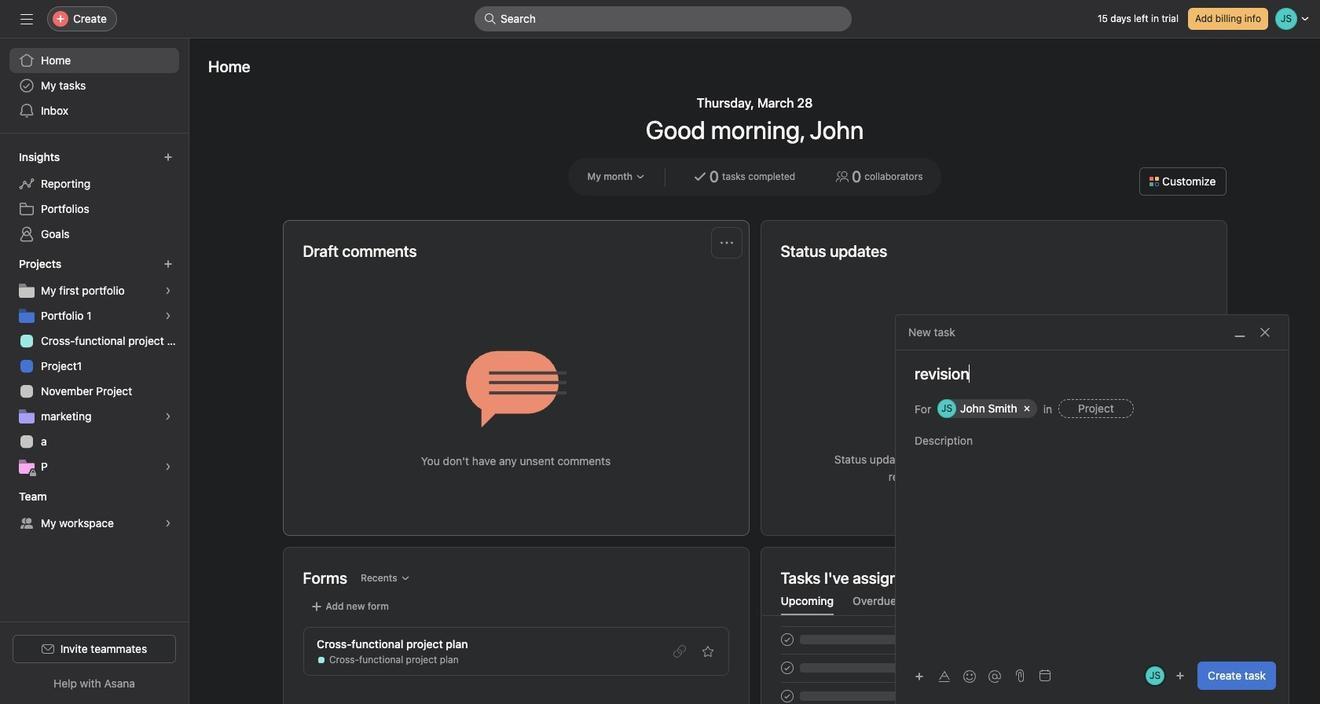 Task type: describe. For each thing, give the bounding box(es) containing it.
see details, my workspace image
[[164, 519, 173, 528]]

see details, my first portfolio image
[[164, 286, 173, 296]]

teams element
[[0, 483, 189, 539]]

emoji image
[[964, 670, 976, 683]]

projects element
[[0, 250, 189, 483]]

insights element
[[0, 143, 189, 250]]

close image
[[1259, 326, 1272, 339]]

Task name text field
[[896, 363, 1289, 385]]

copy form link image
[[673, 645, 686, 658]]

insert an object image
[[915, 672, 924, 681]]

hide sidebar image
[[20, 13, 33, 25]]

new insights image
[[164, 153, 173, 162]]



Task type: locate. For each thing, give the bounding box(es) containing it.
select due date image
[[1039, 670, 1052, 682]]

formatting image
[[939, 670, 951, 683]]

dialog
[[896, 315, 1289, 704]]

see details, marketing image
[[164, 412, 173, 421]]

add or remove collaborators from this task image
[[1176, 671, 1186, 681]]

list box
[[475, 6, 852, 31]]

at mention image
[[989, 670, 1001, 683]]

global element
[[0, 39, 189, 133]]

see details, portfolio 1 image
[[164, 311, 173, 321]]

attach a file or paste an image image
[[1014, 670, 1027, 682]]

new project or portfolio image
[[164, 259, 173, 269]]

see details, p image
[[164, 462, 173, 472]]

prominent image
[[484, 13, 497, 25]]

add to favorites image
[[702, 645, 714, 658]]

minimize image
[[1234, 326, 1247, 339]]

toolbar
[[909, 665, 1009, 687]]



Task type: vqa. For each thing, say whether or not it's contained in the screenshot.
PROMINENT icon
yes



